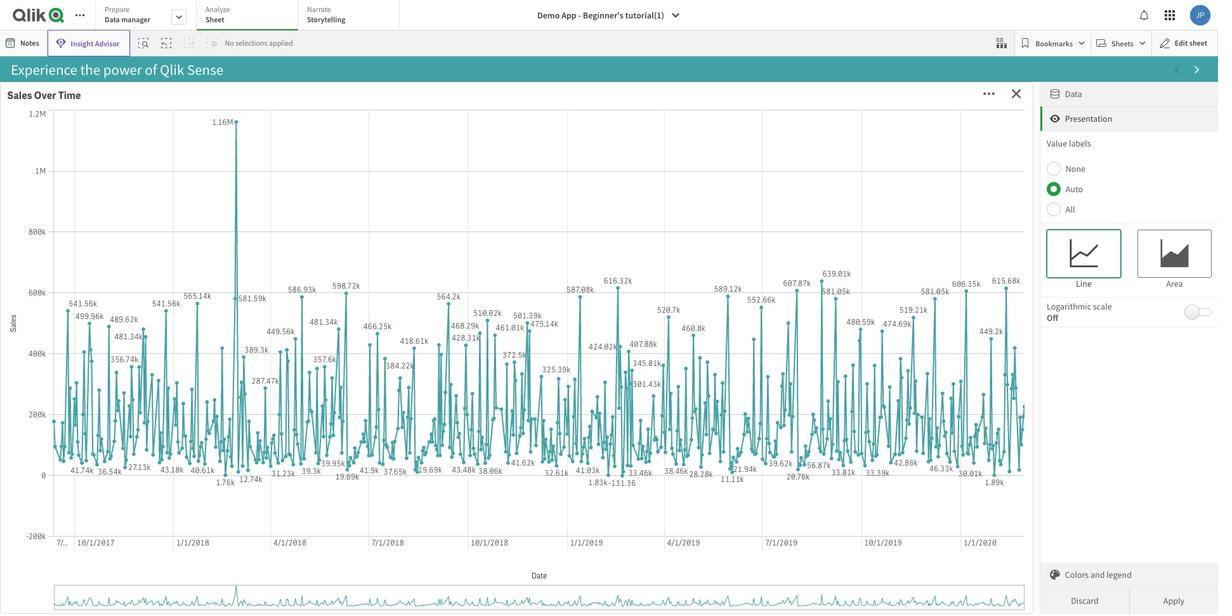 Task type: describe. For each thing, give the bounding box(es) containing it.
sales over time
[[7, 89, 81, 102]]

manager
[[121, 15, 150, 24]]

edit sheet
[[1175, 38, 1208, 48]]

across
[[462, 110, 521, 136]]

nordic optional. 3 of 7 row
[[612, 287, 701, 305]]

click
[[392, 138, 432, 165]]

sales per region
[[1023, 314, 1099, 327]]

prepare
[[105, 4, 130, 14]]

2 horizontal spatial sheet
[[1190, 38, 1208, 48]]

manager
[[631, 361, 664, 371]]

and inside click on a value(s) in one of these list boxes and see how the data changes
[[404, 341, 437, 367]]

sales per region application
[[1016, 307, 1213, 521]]

lets
[[167, 110, 200, 136]]

line_chart_area button
[[1138, 230, 1212, 278]]

edit
[[1175, 38, 1188, 48]]

0 vertical spatial region
[[631, 229, 657, 240]]

nordic
[[618, 291, 641, 301]]

storytelling
[[307, 15, 346, 24]]

click
[[22, 341, 66, 367]]

david laychak
[[618, 441, 666, 451]]

brenda gibson
[[618, 404, 667, 414]]

sense
[[109, 110, 163, 136]]

how
[[476, 341, 515, 367]]

all
[[525, 110, 545, 136]]

1 horizontal spatial sheet
[[784, 552, 839, 581]]

insight advisor button
[[47, 30, 130, 56]]

analyze sheet
[[206, 4, 230, 24]]

sales by product line
[[720, 314, 818, 327]]

japan
[[618, 272, 639, 283]]

sheets button
[[1094, 33, 1149, 53]]

0 vertical spatial you
[[204, 110, 236, 136]]

david
[[618, 441, 637, 451]]

sales for sales by product line
[[720, 314, 745, 327]]

beginner's
[[583, 10, 624, 21]]

search
[[293, 110, 351, 136]]

per
[[1050, 314, 1065, 327]]

discard
[[1071, 595, 1099, 607]]

selections inside next: see your selections carry from sheet to sheet button
[[485, 552, 586, 581]]

david laychak optional. 4 of 19 row
[[612, 437, 701, 455]]

boxes
[[348, 341, 400, 367]]

1 vertical spatial you
[[319, 138, 352, 165]]

0 horizontal spatial sheet
[[698, 552, 753, 581]]

carry
[[590, 552, 641, 581]]

line_chart_line
[[1070, 239, 1098, 267]]

edit sheet button
[[1152, 30, 1219, 56]]

halmon
[[645, 422, 671, 433]]

application containing only qlik sense lets you freely search and explore across all your data...as fast as you can click
[[6, 88, 607, 521]]

next: see your selections carry from sheet to sheet button
[[14, 528, 1205, 605]]

can
[[356, 138, 388, 165]]

presentation
[[1065, 113, 1113, 124]]

uk
[[618, 328, 628, 338]]

exploration menu region
[[1041, 82, 1219, 614]]

dennis johnson optional. 5 of 19 row
[[612, 455, 701, 474]]

only qlik sense lets you freely search and explore across all your data...as fast as you can click
[[24, 110, 588, 165]]

as
[[295, 138, 315, 165]]

analyze
[[206, 4, 230, 14]]

carolyn
[[618, 422, 644, 433]]

freely
[[240, 110, 288, 136]]

kathy
[[618, 514, 637, 525]]

next:
[[337, 552, 390, 581]]

value(s)
[[111, 341, 181, 367]]

dennis johnson
[[618, 459, 672, 469]]

insight advisor
[[71, 38, 120, 48]]

demo app - beginner's tutorial(1) button
[[530, 5, 689, 25]]

johnson
[[643, 459, 672, 469]]

next sheet: product details image
[[1193, 65, 1203, 75]]

2019
[[673, 159, 691, 169]]

tab list containing prepare
[[95, 0, 404, 32]]

line inside application
[[799, 314, 818, 327]]

carolyn halmon optional. 3 of 19 row
[[612, 419, 701, 437]]

click on a value(s) in one of these list boxes and see how the data changes
[[22, 341, 591, 396]]

prepare data manager
[[105, 4, 150, 24]]

colors
[[1065, 569, 1089, 581]]

apply
[[1164, 595, 1185, 607]]

only
[[24, 110, 66, 136]]

smart search image
[[139, 38, 149, 48]]

qlik
[[70, 110, 105, 136]]

demo
[[538, 10, 560, 21]]

colors and legend
[[1065, 569, 1132, 581]]

see
[[395, 552, 432, 581]]

see
[[441, 341, 472, 367]]

advisor
[[95, 38, 120, 48]]

a
[[97, 341, 107, 367]]



Task type: locate. For each thing, give the bounding box(es) containing it.
sheet left to at bottom
[[698, 552, 753, 581]]

0 horizontal spatial selections
[[236, 38, 268, 48]]

your right see
[[436, 552, 480, 581]]

0 horizontal spatial and
[[355, 110, 389, 136]]

your inside only qlik sense lets you freely search and explore across all your data...as fast as you can click
[[549, 110, 588, 136]]

on
[[70, 341, 93, 367]]

and right the colors
[[1091, 569, 1105, 581]]

0 vertical spatial your
[[549, 110, 588, 136]]

james peterson image
[[1191, 5, 1211, 25]]

sheets
[[1112, 38, 1134, 48]]

kathy clinton
[[618, 514, 663, 525]]

1 horizontal spatial data
[[1065, 88, 1083, 100]]

region inside sales per region application
[[1067, 314, 1099, 327]]

logarithmic
[[1047, 301, 1092, 312]]

line_chart_area
[[1161, 239, 1189, 267]]

sheet right to at bottom
[[784, 552, 839, 581]]

region up japan
[[631, 229, 657, 240]]

line right product
[[799, 314, 818, 327]]

sales for sales per region
[[1023, 314, 1048, 327]]

no selections applied
[[225, 38, 293, 48]]

product
[[760, 314, 797, 327]]

amanda
[[618, 386, 646, 396]]

gibson
[[643, 404, 667, 414]]

1 horizontal spatial you
[[319, 138, 352, 165]]

fast
[[258, 138, 291, 165]]

region
[[631, 229, 657, 240], [1067, 314, 1099, 327]]

brenda gibson optional. 2 of 19 row
[[612, 400, 701, 419]]

data inside exploration menu region
[[1065, 88, 1083, 100]]

data inside prepare data manager
[[105, 15, 120, 24]]

sheet right edit
[[1190, 38, 1208, 48]]

0 vertical spatial selections
[[236, 38, 268, 48]]

bookmarks
[[1036, 38, 1073, 48]]

and left see
[[404, 341, 437, 367]]

sales by product line application
[[713, 307, 1011, 521]]

step back image
[[162, 38, 172, 48]]

data up presentation
[[1065, 88, 1083, 100]]

line inside exploration menu region
[[1076, 278, 1092, 289]]

apply button
[[1130, 588, 1219, 614]]

sheet
[[1190, 38, 1208, 48], [698, 552, 753, 581], [784, 552, 839, 581]]

1 vertical spatial your
[[436, 552, 480, 581]]

you right as
[[319, 138, 352, 165]]

1 vertical spatial line
[[799, 314, 818, 327]]

amanda honda optional. 1 of 19 row
[[612, 382, 701, 400]]

1 vertical spatial region
[[1067, 314, 1099, 327]]

your
[[549, 110, 588, 136], [436, 552, 480, 581]]

0 vertical spatial and
[[355, 110, 389, 136]]

0 horizontal spatial sales
[[7, 89, 32, 102]]

data down prepare
[[105, 15, 120, 24]]

notes
[[20, 38, 39, 48]]

data...as
[[180, 138, 254, 165]]

amanda honda
[[618, 386, 669, 396]]

no
[[225, 38, 234, 48]]

carolyn halmon
[[618, 422, 671, 433]]

0 horizontal spatial your
[[436, 552, 480, 581]]

0 horizontal spatial line
[[799, 314, 818, 327]]

and inside exploration menu region
[[1091, 569, 1105, 581]]

sales
[[7, 89, 32, 102], [720, 314, 745, 327], [1023, 314, 1048, 327]]

line up logarithmic at right
[[1076, 278, 1092, 289]]

you
[[204, 110, 236, 136], [319, 138, 352, 165]]

tab list
[[95, 0, 404, 32]]

1 horizontal spatial sales
[[720, 314, 745, 327]]

1 vertical spatial selections
[[485, 552, 586, 581]]

all
[[1066, 204, 1075, 215]]

value labels
[[1047, 138, 1091, 149]]

brenda
[[618, 404, 642, 414]]

notes button
[[3, 33, 44, 53]]

auto
[[1066, 183, 1083, 195]]

laychak
[[639, 441, 666, 451]]

off
[[1047, 312, 1059, 323]]

dennis
[[618, 459, 641, 469]]

sales left per
[[1023, 314, 1048, 327]]

tutorial(1)
[[625, 10, 665, 21]]

to
[[758, 552, 779, 581]]

of
[[242, 341, 260, 367]]

year
[[631, 97, 648, 108]]

1 vertical spatial and
[[404, 341, 437, 367]]

your right all
[[549, 110, 588, 136]]

2 horizontal spatial sales
[[1023, 314, 1048, 327]]

john
[[618, 478, 635, 488]]

sales left over on the top left of the page
[[7, 89, 32, 102]]

2 vertical spatial and
[[1091, 569, 1105, 581]]

spain
[[618, 309, 637, 319]]

line_chart_line button
[[1047, 230, 1121, 278]]

and up the can
[[355, 110, 389, 136]]

narrate storytelling
[[307, 4, 346, 24]]

over
[[34, 89, 56, 102]]

explore
[[393, 110, 458, 136]]

0 vertical spatial line
[[1076, 278, 1092, 289]]

1 vertical spatial data
[[1065, 88, 1083, 100]]

from
[[645, 552, 694, 581]]

1 horizontal spatial selections
[[485, 552, 586, 581]]

application
[[6, 88, 607, 521]]

clinton
[[639, 514, 663, 525]]

1 horizontal spatial your
[[549, 110, 588, 136]]

0 horizontal spatial region
[[631, 229, 657, 240]]

none
[[1066, 163, 1086, 175]]

value
[[1047, 138, 1068, 149]]

0 horizontal spatial data
[[105, 15, 120, 24]]

next: see your selections carry from sheet to sheet application
[[0, 0, 1219, 614], [6, 526, 1213, 609]]

1 horizontal spatial and
[[404, 341, 437, 367]]

john davis
[[618, 478, 655, 488]]

you up data...as
[[204, 110, 236, 136]]

sales left by
[[720, 314, 745, 327]]

sheet
[[206, 15, 224, 24]]

region down logarithmic at right
[[1067, 314, 1099, 327]]

selections tool image
[[997, 38, 1007, 48]]

labels
[[1069, 138, 1091, 149]]

uk optional. 5 of 7 row
[[612, 324, 701, 342]]

1 horizontal spatial region
[[1067, 314, 1099, 327]]

logarithmic scale off
[[1047, 301, 1112, 323]]

2019 optional. 3 of 5 row
[[612, 155, 707, 174]]

insight
[[71, 38, 93, 48]]

app
[[562, 10, 577, 21]]

john davis optional. 6 of 19 row
[[612, 474, 701, 492]]

demo app - beginner's tutorial(1)
[[538, 10, 665, 21]]

and
[[355, 110, 389, 136], [404, 341, 437, 367], [1091, 569, 1105, 581]]

legend
[[1107, 569, 1132, 581]]

changes
[[269, 369, 344, 396]]

0 vertical spatial data
[[105, 15, 120, 24]]

davis
[[637, 478, 655, 488]]

2 horizontal spatial and
[[1091, 569, 1105, 581]]

sales for sales over time
[[7, 89, 32, 102]]

0 horizontal spatial you
[[204, 110, 236, 136]]

narrate
[[307, 4, 331, 14]]

bookmarks button
[[1018, 33, 1089, 53]]

one
[[205, 341, 238, 367]]

1 horizontal spatial line
[[1076, 278, 1092, 289]]

data
[[552, 341, 591, 367]]

and inside only qlik sense lets you freely search and explore across all your data...as fast as you can click
[[355, 110, 389, 136]]

next: see your selections carry from sheet to sheet
[[337, 552, 839, 581]]

-
[[579, 10, 581, 21]]

your inside button
[[436, 552, 480, 581]]

discard button
[[1041, 588, 1130, 614]]

time
[[58, 89, 81, 102]]

selections
[[236, 38, 268, 48], [485, 552, 586, 581]]



Task type: vqa. For each thing, say whether or not it's contained in the screenshot.
'Toolbar' containing Demo App - Helpdesk Management
no



